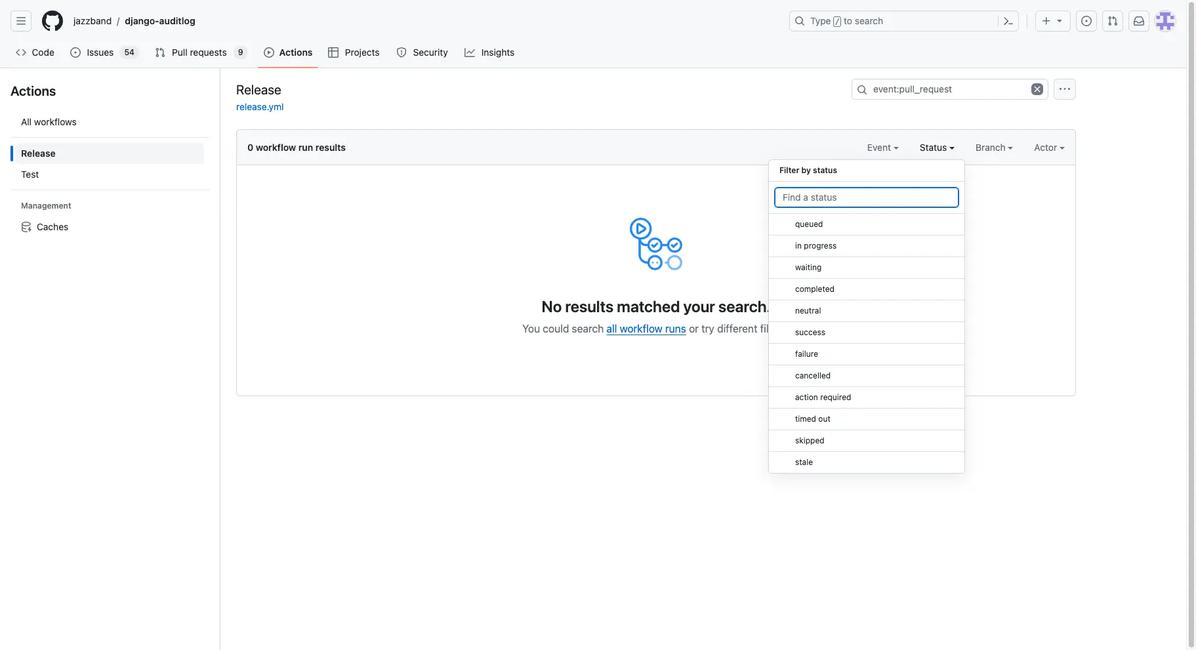 Task type: vqa. For each thing, say whether or not it's contained in the screenshot.
jazzband / django-auditlog
yes



Task type: locate. For each thing, give the bounding box(es) containing it.
actions right play "image"
[[279, 47, 313, 58]]

insights
[[482, 47, 515, 58]]

1 vertical spatial list
[[10, 106, 209, 243]]

clear filters image
[[1032, 83, 1043, 95]]

actions link
[[258, 43, 318, 62]]

search.
[[719, 297, 771, 316]]

9
[[238, 47, 243, 57]]

menu
[[768, 154, 965, 484]]

stale link
[[769, 452, 965, 474]]

None search field
[[852, 79, 1049, 100]]

1 vertical spatial release
[[21, 148, 56, 159]]

54
[[124, 47, 135, 57]]

1 horizontal spatial release
[[236, 82, 281, 97]]

action required link
[[769, 387, 965, 409]]

workflow
[[256, 142, 296, 153], [620, 323, 663, 335]]

play image
[[264, 47, 274, 58]]

0 horizontal spatial issue opened image
[[70, 47, 81, 58]]

status
[[920, 142, 950, 153]]

release up test
[[21, 148, 56, 159]]

1 horizontal spatial /
[[835, 17, 840, 26]]

release up release.yml
[[236, 82, 281, 97]]

insights link
[[460, 43, 521, 62]]

security
[[413, 47, 448, 58]]

test link
[[16, 164, 204, 185]]

issue opened image left git pull request image
[[1081, 16, 1092, 26]]

filter workflows element
[[16, 143, 204, 185]]

cancelled link
[[769, 366, 965, 387]]

triangle down image
[[1055, 15, 1065, 26]]

could
[[543, 323, 569, 335]]

caches
[[37, 221, 68, 232]]

0 vertical spatial results
[[316, 142, 346, 153]]

1 vertical spatial results
[[565, 297, 614, 316]]

filters.
[[760, 323, 790, 335]]

0 vertical spatial workflow
[[256, 142, 296, 153]]

queued link
[[769, 214, 965, 236]]

actions up all
[[10, 83, 56, 98]]

all workflows link
[[16, 112, 204, 133]]

issue opened image left the issues
[[70, 47, 81, 58]]

all workflow runs link
[[607, 323, 686, 335]]

list containing jazzband
[[68, 10, 782, 31]]

workflow right 0
[[256, 142, 296, 153]]

results up all
[[565, 297, 614, 316]]

/ inside jazzband / django-auditlog
[[117, 15, 120, 27]]

queued
[[795, 219, 823, 229]]

failure
[[795, 349, 818, 359]]

search
[[855, 15, 883, 26], [572, 323, 604, 335]]

matched
[[617, 297, 680, 316]]

0 vertical spatial release
[[236, 82, 281, 97]]

you could search all workflow runs or try different filters.
[[522, 323, 790, 335]]

django-auditlog link
[[120, 10, 201, 31]]

/ inside type / to search
[[835, 17, 840, 26]]

workflow down 'matched'
[[620, 323, 663, 335]]

1 horizontal spatial issue opened image
[[1081, 16, 1092, 26]]

0 vertical spatial list
[[68, 10, 782, 31]]

waiting link
[[769, 257, 965, 279]]

search right to
[[855, 15, 883, 26]]

release
[[236, 82, 281, 97], [21, 148, 56, 159]]

timed out link
[[769, 409, 965, 430]]

issue opened image
[[1081, 16, 1092, 26], [70, 47, 81, 58]]

/
[[117, 15, 120, 27], [835, 17, 840, 26]]

type
[[810, 15, 831, 26]]

or
[[689, 323, 699, 335]]

1 horizontal spatial actions
[[279, 47, 313, 58]]

different
[[717, 323, 758, 335]]

0 vertical spatial search
[[855, 15, 883, 26]]

branch
[[976, 142, 1008, 153]]

list
[[68, 10, 782, 31], [10, 106, 209, 243]]

action required
[[795, 392, 851, 402]]

workflows
[[34, 116, 77, 127]]

/ left django-
[[117, 15, 120, 27]]

status button
[[920, 140, 955, 154]]

github actions image
[[630, 218, 682, 270]]

1 horizontal spatial search
[[855, 15, 883, 26]]

0 horizontal spatial /
[[117, 15, 120, 27]]

run
[[298, 142, 313, 153]]

all workflows
[[21, 116, 77, 127]]

1 vertical spatial search
[[572, 323, 604, 335]]

actions
[[279, 47, 313, 58], [10, 83, 56, 98]]

your
[[684, 297, 715, 316]]

git pull request image
[[155, 47, 165, 58]]

search left all
[[572, 323, 604, 335]]

/ left to
[[835, 17, 840, 26]]

results right run
[[316, 142, 346, 153]]

results
[[316, 142, 346, 153], [565, 297, 614, 316]]

command palette image
[[1003, 16, 1014, 26]]

in progress link
[[769, 236, 965, 257]]

security link
[[391, 43, 454, 62]]

1 horizontal spatial workflow
[[620, 323, 663, 335]]

jazzband
[[73, 15, 112, 26]]

list containing all workflows
[[10, 106, 209, 243]]

management
[[21, 201, 71, 211]]

1 vertical spatial issue opened image
[[70, 47, 81, 58]]

timed
[[795, 414, 816, 424]]

pull requests
[[172, 47, 227, 58]]

0 horizontal spatial release
[[21, 148, 56, 159]]

0 horizontal spatial actions
[[10, 83, 56, 98]]

0 vertical spatial issue opened image
[[1081, 16, 1092, 26]]

success
[[795, 327, 826, 337]]

0 horizontal spatial results
[[316, 142, 346, 153]]

event
[[867, 142, 894, 153]]

in
[[795, 241, 802, 251]]

requests
[[190, 47, 227, 58]]

timed out
[[795, 414, 831, 424]]



Task type: describe. For each thing, give the bounding box(es) containing it.
type / to search
[[810, 15, 883, 26]]

release link
[[16, 143, 204, 164]]

progress
[[804, 241, 837, 251]]

release.yml
[[236, 101, 284, 112]]

actor
[[1034, 142, 1060, 153]]

filter
[[780, 165, 800, 175]]

event button
[[867, 140, 899, 154]]

stale
[[795, 457, 813, 467]]

status
[[813, 165, 837, 175]]

success link
[[769, 322, 965, 344]]

pull
[[172, 47, 187, 58]]

menu containing filter by status
[[768, 154, 965, 484]]

all
[[607, 323, 617, 335]]

1 vertical spatial workflow
[[620, 323, 663, 335]]

projects link
[[323, 43, 386, 62]]

notifications image
[[1134, 16, 1144, 26]]

release inside "link"
[[21, 148, 56, 159]]

all
[[21, 116, 32, 127]]

0 horizontal spatial search
[[572, 323, 604, 335]]

required
[[820, 392, 851, 402]]

failure link
[[769, 344, 965, 366]]

shield image
[[396, 47, 407, 58]]

plus image
[[1041, 16, 1052, 26]]

skipped
[[795, 436, 825, 446]]

projects
[[345, 47, 380, 58]]

0 workflow run results
[[247, 142, 346, 153]]

skipped link
[[769, 430, 965, 452]]

code
[[32, 47, 54, 58]]

no
[[542, 297, 562, 316]]

git pull request image
[[1108, 16, 1118, 26]]

no results matched your search.
[[542, 297, 771, 316]]

graph image
[[465, 47, 475, 58]]

1 horizontal spatial results
[[565, 297, 614, 316]]

code link
[[10, 43, 60, 62]]

jazzband link
[[68, 10, 117, 31]]

homepage image
[[42, 10, 63, 31]]

table image
[[328, 47, 339, 58]]

issue opened image for git pull request image
[[1081, 16, 1092, 26]]

0 horizontal spatial workflow
[[256, 142, 296, 153]]

auditlog
[[159, 15, 195, 26]]

issues
[[87, 47, 114, 58]]

/ for type
[[835, 17, 840, 26]]

test
[[21, 169, 39, 180]]

out
[[819, 414, 831, 424]]

release.yml link
[[236, 101, 284, 112]]

to
[[844, 15, 853, 26]]

you
[[522, 323, 540, 335]]

actor button
[[1034, 140, 1065, 154]]

neutral
[[795, 306, 821, 316]]

in progress
[[795, 241, 837, 251]]

completed
[[795, 284, 835, 294]]

by
[[802, 165, 811, 175]]

code image
[[16, 47, 26, 58]]

0
[[247, 142, 253, 153]]

waiting
[[795, 262, 822, 272]]

cancelled
[[795, 371, 831, 381]]

filter by status
[[780, 165, 837, 175]]

django-
[[125, 15, 159, 26]]

Find a status text field
[[774, 187, 959, 208]]

neutral link
[[769, 301, 965, 322]]

runs
[[665, 323, 686, 335]]

/ for jazzband
[[117, 15, 120, 27]]

jazzband / django-auditlog
[[73, 15, 195, 27]]

caches link
[[16, 217, 204, 238]]

show workflow options image
[[1060, 84, 1070, 94]]

completed link
[[769, 279, 965, 301]]

0 vertical spatial actions
[[279, 47, 313, 58]]

issue opened image for git pull request icon
[[70, 47, 81, 58]]

search image
[[857, 85, 868, 95]]

action
[[795, 392, 818, 402]]

1 vertical spatial actions
[[10, 83, 56, 98]]

try
[[702, 323, 715, 335]]



